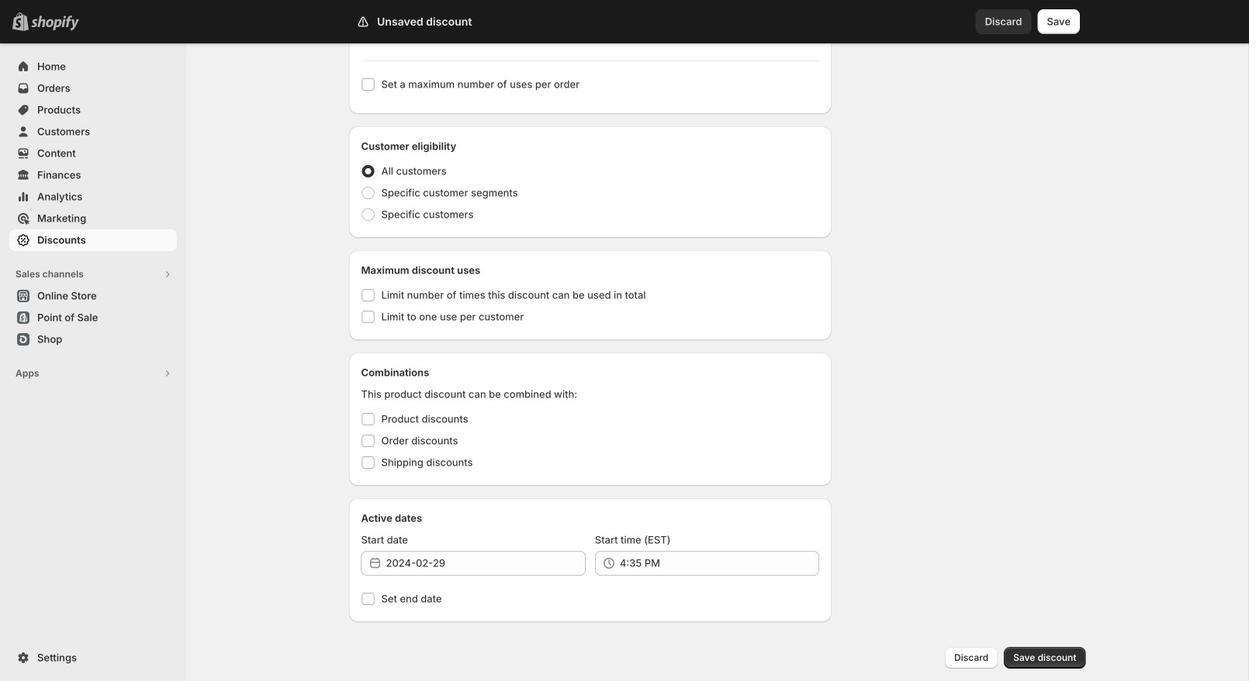 Task type: vqa. For each thing, say whether or not it's contained in the screenshot.
Enter time text box on the bottom
yes



Task type: locate. For each thing, give the bounding box(es) containing it.
Enter time text field
[[620, 552, 819, 576]]



Task type: describe. For each thing, give the bounding box(es) containing it.
shopify image
[[31, 15, 79, 31]]

YYYY-MM-DD text field
[[386, 552, 586, 576]]



